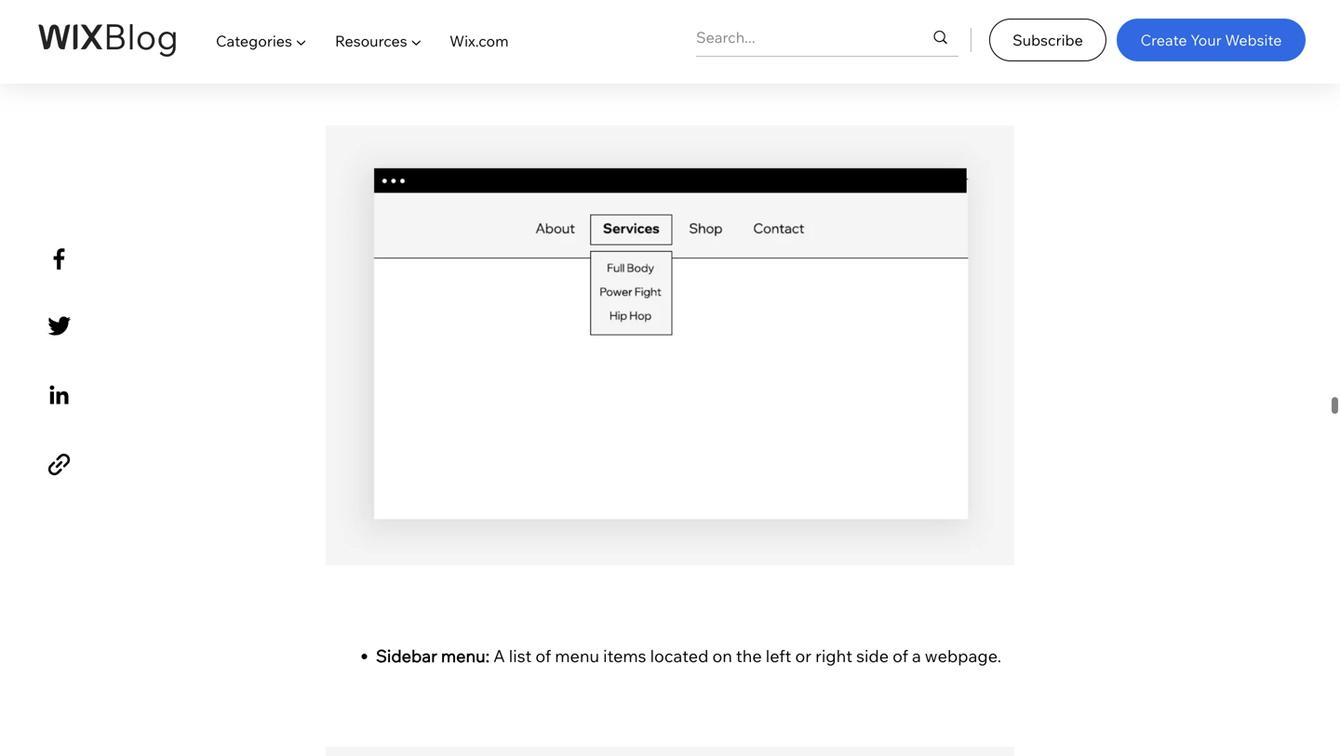 Task type: describe. For each thing, give the bounding box(es) containing it.
right
[[815, 646, 852, 667]]

a menu in which a list of additional items opens up once visitors click on—or hover over—one of its items.
[[376, 0, 1011, 45]]

web design drop down menu example image
[[326, 125, 1014, 566]]

a inside a menu in which a list of additional items opens up once visitors click on—or hover over—one of its items.
[[514, 0, 526, 20]]

in
[[578, 0, 592, 20]]

categories
[[216, 32, 292, 50]]

create your website
[[1141, 31, 1282, 49]]

visitors
[[951, 0, 1007, 20]]

the
[[736, 646, 762, 667]]

hover
[[472, 24, 516, 45]]

on—or
[[415, 24, 468, 45]]

of right side
[[893, 646, 908, 667]]

list inside a menu in which a list of additional items opens up once visitors click on—or hover over—one of its items.
[[658, 0, 681, 20]]

menu:
[[441, 646, 490, 667]]

create your website link
[[1117, 19, 1306, 61]]

on
[[712, 646, 732, 667]]

1 vertical spatial items
[[603, 646, 646, 667]]

1 vertical spatial menu
[[555, 646, 599, 667]]

items.
[[646, 24, 693, 45]]

webpage.
[[925, 646, 1001, 667]]

share article on linkedin image
[[43, 379, 75, 412]]

create
[[1141, 31, 1187, 49]]

▼ for resources  ▼
[[411, 32, 422, 50]]

menu inside a menu in which a list of additional items opens up once visitors click on—or hover over—one of its items.
[[530, 0, 574, 20]]

a inside a menu in which a list of additional items opens up once visitors click on—or hover over—one of its items.
[[646, 0, 655, 20]]

left
[[766, 646, 791, 667]]

click
[[376, 24, 411, 45]]

side
[[856, 646, 889, 667]]

▼ for categories ▼
[[295, 32, 307, 50]]

items inside a menu in which a list of additional items opens up once visitors click on—or hover over—one of its items.
[[786, 0, 829, 20]]

Search... search field
[[696, 19, 895, 56]]

resources
[[335, 32, 407, 50]]

wix.com link
[[436, 15, 523, 67]]

opens
[[833, 0, 881, 20]]

web design sidebar menu image
[[326, 747, 1014, 757]]



Task type: vqa. For each thing, say whether or not it's contained in the screenshot.
items.
yes



Task type: locate. For each thing, give the bounding box(es) containing it.
resources  ▼
[[335, 32, 422, 50]]

share article on linkedin image
[[43, 379, 75, 412]]

a
[[514, 0, 526, 20], [493, 646, 505, 667]]

0 horizontal spatial ▼
[[295, 32, 307, 50]]

share article on facebook image
[[43, 243, 75, 276], [43, 243, 75, 276]]

1 ▼ from the left
[[295, 32, 307, 50]]

share article on twitter image
[[43, 310, 75, 343], [43, 310, 75, 343]]

which
[[596, 0, 642, 20]]

of left its
[[604, 24, 620, 45]]

1 horizontal spatial list
[[658, 0, 681, 20]]

None search field
[[696, 19, 959, 56]]

categories ▼
[[216, 32, 307, 50]]

of
[[685, 0, 701, 20], [604, 24, 620, 45], [535, 646, 551, 667], [893, 646, 908, 667]]

subscribe
[[1013, 31, 1083, 49]]

additional
[[704, 0, 782, 20]]

2 ▼ from the left
[[411, 32, 422, 50]]

1 horizontal spatial a
[[514, 0, 526, 20]]

your
[[1190, 31, 1222, 49]]

items
[[786, 0, 829, 20], [603, 646, 646, 667]]

over—one
[[520, 24, 600, 45]]

copy link of the article image
[[43, 449, 75, 481]]

list right menu: at bottom
[[509, 646, 532, 667]]

up
[[885, 0, 906, 20]]

0 horizontal spatial a
[[493, 646, 505, 667]]

a right side
[[912, 646, 921, 667]]

0 vertical spatial a
[[646, 0, 655, 20]]

its
[[624, 24, 642, 45]]

a
[[646, 0, 655, 20], [912, 646, 921, 667]]

a up hover
[[514, 0, 526, 20]]

1 horizontal spatial ▼
[[411, 32, 422, 50]]

a right "which"
[[646, 0, 655, 20]]

of up items.
[[685, 0, 701, 20]]

0 vertical spatial list
[[658, 0, 681, 20]]

0 vertical spatial items
[[786, 0, 829, 20]]

▼ right resources
[[411, 32, 422, 50]]

located
[[650, 646, 709, 667]]

1 horizontal spatial a
[[912, 646, 921, 667]]

copy link of the article image
[[43, 449, 75, 481]]

a right menu: at bottom
[[493, 646, 505, 667]]

once
[[909, 0, 948, 20]]

1 vertical spatial list
[[509, 646, 532, 667]]

items left opens
[[786, 0, 829, 20]]

▼
[[295, 32, 307, 50], [411, 32, 422, 50]]

1 vertical spatial a
[[912, 646, 921, 667]]

0 vertical spatial a
[[514, 0, 526, 20]]

0 horizontal spatial list
[[509, 646, 532, 667]]

of right menu: at bottom
[[535, 646, 551, 667]]

list
[[658, 0, 681, 20], [509, 646, 532, 667]]

sidebar
[[376, 646, 437, 667]]

0 horizontal spatial a
[[646, 0, 655, 20]]

wix.com
[[449, 32, 509, 50]]

list up items.
[[658, 0, 681, 20]]

menu
[[530, 0, 574, 20], [555, 646, 599, 667]]

0 horizontal spatial items
[[603, 646, 646, 667]]

sidebar menu: a list of menu items located on the left or right side of a webpage.
[[376, 646, 1001, 667]]

1 horizontal spatial items
[[786, 0, 829, 20]]

items left located
[[603, 646, 646, 667]]

▼ right categories
[[295, 32, 307, 50]]

0 vertical spatial menu
[[530, 0, 574, 20]]

website
[[1225, 31, 1282, 49]]

or
[[795, 646, 812, 667]]

subscribe link
[[989, 19, 1106, 61]]

1 vertical spatial a
[[493, 646, 505, 667]]



